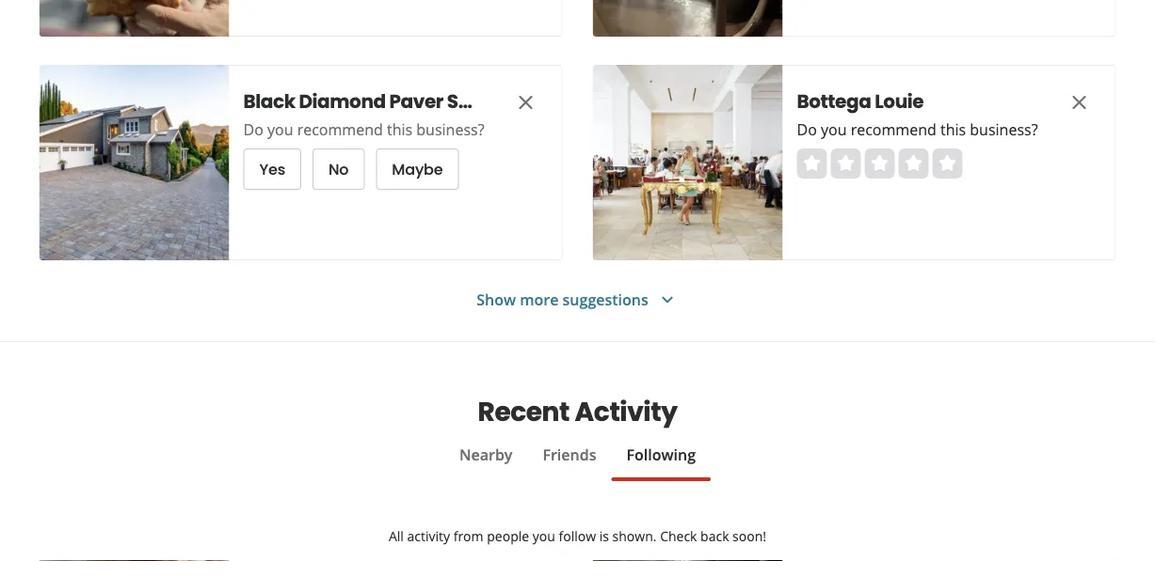 Task type: locate. For each thing, give the bounding box(es) containing it.
this
[[387, 120, 412, 140], [940, 120, 966, 140]]

1 recommend from the left
[[297, 120, 383, 140]]

bottega louie
[[797, 88, 924, 115]]

paver
[[389, 88, 443, 115]]

yes
[[259, 159, 285, 180]]

1 this from the left
[[387, 120, 412, 140]]

1 do you recommend this business? from the left
[[243, 120, 484, 140]]

do down bottega
[[797, 120, 817, 140]]

2 horizontal spatial you
[[821, 120, 847, 140]]

do you recommend this business? for diamond
[[243, 120, 484, 140]]

None radio
[[797, 149, 827, 179], [865, 149, 895, 179], [899, 149, 929, 179], [797, 149, 827, 179], [865, 149, 895, 179], [899, 149, 929, 179]]

show
[[477, 290, 516, 310]]

do you recommend this business? down bottega louie link
[[797, 120, 1038, 140]]

1 horizontal spatial do
[[797, 120, 817, 140]]

1 do from the left
[[243, 120, 263, 140]]

2 this from the left
[[940, 120, 966, 140]]

louie
[[875, 88, 924, 115]]

2 business? from the left
[[970, 120, 1038, 140]]

0 horizontal spatial this
[[387, 120, 412, 140]]

do you recommend this business?
[[243, 120, 484, 140], [797, 120, 1038, 140]]

1 horizontal spatial business?
[[970, 120, 1038, 140]]

photo of black diamond paver stones & landscape image
[[39, 65, 229, 261]]

recommend for diamond
[[297, 120, 383, 140]]

no
[[329, 159, 349, 180]]

recommend
[[297, 120, 383, 140], [851, 120, 937, 140]]

you down black
[[267, 120, 293, 140]]

from
[[453, 528, 483, 546]]

show more suggestions button
[[477, 289, 678, 312]]

1 horizontal spatial do you recommend this business?
[[797, 120, 1038, 140]]

tab list
[[39, 444, 1116, 482]]

more
[[520, 290, 559, 310]]

diamond
[[299, 88, 386, 115]]

photo of universal citywalk hollywood image
[[593, 0, 783, 37]]

2 do you recommend this business? from the left
[[797, 120, 1038, 140]]

recommend down diamond
[[297, 120, 383, 140]]

you down bottega
[[821, 120, 847, 140]]

follow
[[559, 528, 596, 546]]

is
[[599, 528, 609, 546]]

business? for diamond
[[416, 120, 484, 140]]

this down paver on the top of page
[[387, 120, 412, 140]]

photo of bottega louie image
[[593, 65, 783, 261]]

black diamond paver stones & landscape link
[[243, 88, 636, 115]]

this down bottega louie link
[[940, 120, 966, 140]]

do
[[243, 120, 263, 140], [797, 120, 817, 140]]

business? down bottega louie link
[[970, 120, 1038, 140]]

business?
[[416, 120, 484, 140], [970, 120, 1038, 140]]

you
[[267, 120, 293, 140], [821, 120, 847, 140], [533, 528, 555, 546]]

0 horizontal spatial do
[[243, 120, 263, 140]]

people
[[487, 528, 529, 546]]

0 horizontal spatial you
[[267, 120, 293, 140]]

0 horizontal spatial recommend
[[297, 120, 383, 140]]

shown.
[[612, 528, 657, 546]]

None radio
[[831, 149, 861, 179], [932, 149, 963, 179], [831, 149, 861, 179], [932, 149, 963, 179]]

soon!
[[732, 528, 766, 546]]

black diamond paver stones & landscape
[[243, 88, 636, 115]]

0 horizontal spatial do you recommend this business?
[[243, 120, 484, 140]]

this for diamond
[[387, 120, 412, 140]]

business? down black diamond paver stones & landscape
[[416, 120, 484, 140]]

1 horizontal spatial you
[[533, 528, 555, 546]]

do down black
[[243, 120, 263, 140]]

maybe button
[[376, 149, 459, 190]]

friends
[[543, 445, 596, 466]]

activity
[[407, 528, 450, 546]]

nearby
[[459, 445, 513, 466]]

no button
[[313, 149, 365, 190]]

0 horizontal spatial business?
[[416, 120, 484, 140]]

bottega louie link
[[797, 88, 1032, 115]]

2 do from the left
[[797, 120, 817, 140]]

do you recommend this business? down diamond
[[243, 120, 484, 140]]

explore recent activity section section
[[39, 343, 1116, 562]]

1 horizontal spatial this
[[940, 120, 966, 140]]

business? for louie
[[970, 120, 1038, 140]]

1 business? from the left
[[416, 120, 484, 140]]

24 chevron down v2 image
[[656, 289, 678, 312]]

you left follow
[[533, 528, 555, 546]]

recommend down louie
[[851, 120, 937, 140]]

you for black
[[267, 120, 293, 140]]

1 horizontal spatial recommend
[[851, 120, 937, 140]]

2 recommend from the left
[[851, 120, 937, 140]]

this for louie
[[940, 120, 966, 140]]

back
[[700, 528, 729, 546]]

dismiss card image
[[514, 91, 537, 114]]



Task type: vqa. For each thing, say whether or not it's contained in the screenshot.
first Do you recommend this business? from left
yes



Task type: describe. For each thing, give the bounding box(es) containing it.
all activity from people you follow is shown. check back soon!
[[389, 528, 766, 546]]

check
[[660, 528, 697, 546]]

yes button
[[243, 149, 301, 190]]

recent
[[478, 394, 570, 431]]

show more suggestions
[[477, 290, 648, 310]]

do you recommend this business? for louie
[[797, 120, 1038, 140]]

landscape
[[533, 88, 636, 115]]

&
[[514, 88, 529, 115]]

you inside explore recent activity section section
[[533, 528, 555, 546]]

tab list containing nearby
[[39, 444, 1116, 482]]

do for bottega louie
[[797, 120, 817, 140]]

activity
[[575, 394, 677, 431]]

recommend for louie
[[851, 120, 937, 140]]

stones
[[447, 88, 511, 115]]

rating element
[[797, 149, 963, 179]]

suggestions
[[563, 290, 648, 310]]

do for black diamond paver stones & landscape
[[243, 120, 263, 140]]

bottega
[[797, 88, 871, 115]]

dismiss card image
[[1068, 91, 1091, 114]]

(no rating) image
[[797, 149, 963, 179]]

you for bottega
[[821, 120, 847, 140]]

recent activity
[[478, 394, 677, 431]]

following
[[626, 445, 696, 466]]

all
[[389, 528, 404, 546]]

maybe
[[392, 159, 443, 180]]

photo of st paul fish company image
[[39, 0, 229, 37]]

black
[[243, 88, 295, 115]]



